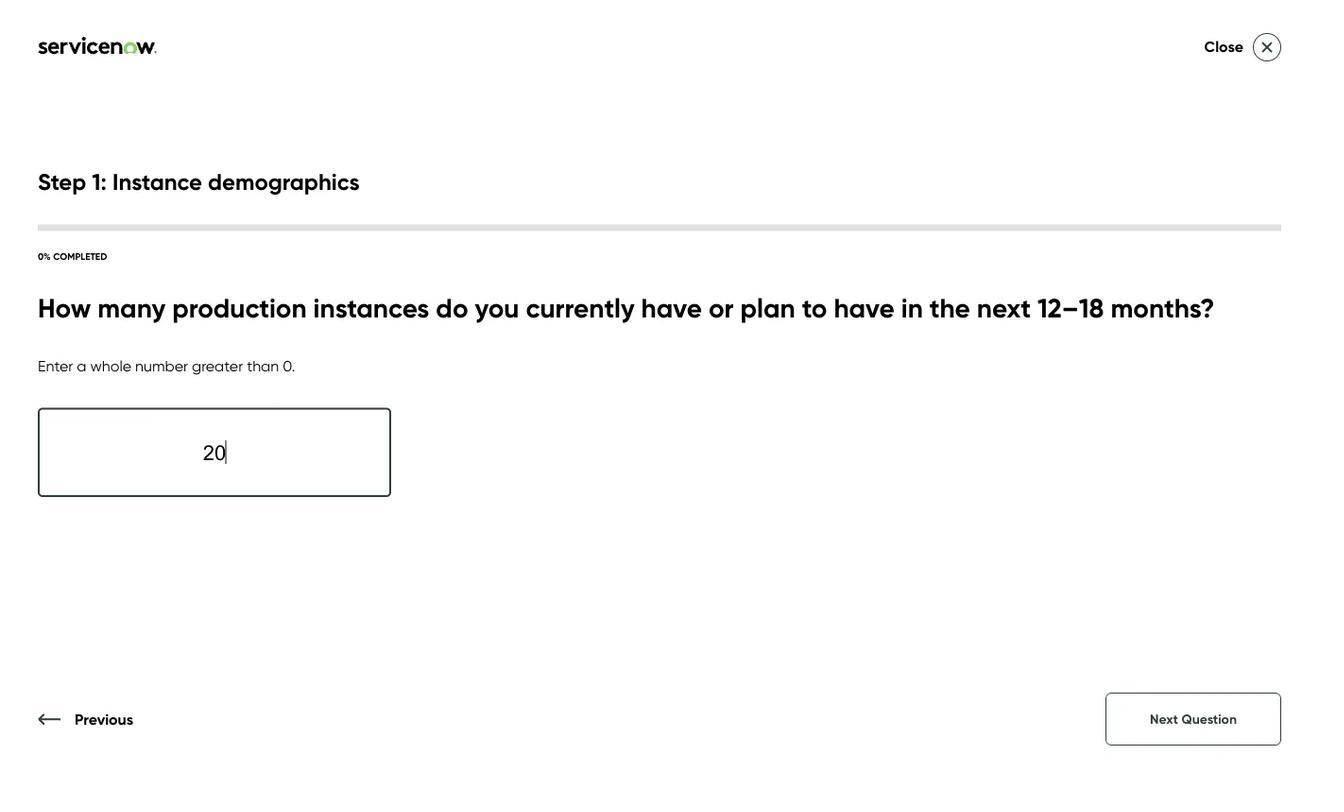 Task type: vqa. For each thing, say whether or not it's contained in the screenshot.
as
no



Task type: describe. For each thing, give the bounding box(es) containing it.
plan
[[741, 291, 796, 324]]

in
[[902, 291, 924, 324]]

a
[[77, 357, 86, 375]]

0%
[[38, 250, 51, 262]]

the
[[930, 291, 971, 324]]

how many production instances do you currently have or plan to have in the next 12–18 months?
[[38, 291, 1216, 324]]

next
[[1151, 711, 1179, 728]]

1:
[[92, 167, 107, 196]]

twitter image
[[125, 721, 146, 743]]

close
[[1205, 37, 1244, 56]]

Enter a number field
[[38, 408, 391, 497]]

next question link
[[1106, 693, 1282, 746]]

instance
[[113, 167, 202, 196]]

months?
[[1111, 291, 1216, 324]]

1 have from the left
[[642, 291, 702, 324]]

greater
[[192, 357, 243, 375]]

production
[[172, 291, 307, 324]]

next question
[[1151, 711, 1238, 728]]

next
[[977, 291, 1031, 324]]

enter a whole number greater than 0.
[[38, 357, 295, 375]]



Task type: locate. For each thing, give the bounding box(es) containing it.
1 horizontal spatial have
[[834, 291, 895, 324]]

12–18
[[1038, 291, 1105, 324]]

2 have from the left
[[834, 291, 895, 324]]

platform
[[1092, 207, 1271, 263]]

completed
[[53, 250, 107, 262]]

step
[[38, 167, 86, 196]]

have left in
[[834, 291, 895, 324]]

than
[[247, 357, 279, 375]]

te
[[1282, 207, 1320, 263]]

you
[[475, 291, 520, 324]]

have
[[642, 291, 702, 324], [834, 291, 895, 324]]

0 horizontal spatial have
[[642, 291, 702, 324]]

do
[[436, 291, 469, 324]]

whole
[[90, 357, 131, 375]]

question
[[1182, 711, 1238, 728]]

servicenow platform te
[[834, 207, 1320, 322]]

or
[[709, 291, 734, 324]]

step 1: instance demographics
[[38, 167, 360, 196]]

0.
[[283, 357, 295, 375]]

linkedin image
[[46, 721, 67, 743]]

currently
[[526, 291, 635, 324]]

number
[[135, 357, 188, 375]]

demographics
[[208, 167, 360, 196]]

servicenow
[[834, 207, 1081, 263]]

how
[[38, 291, 91, 324]]

have left the "or"
[[642, 291, 702, 324]]

enter
[[38, 357, 73, 375]]

instances
[[314, 291, 430, 324]]

many
[[98, 291, 166, 324]]

0% completed
[[38, 250, 107, 262]]

to
[[802, 291, 828, 324]]

previous
[[75, 710, 134, 728]]



